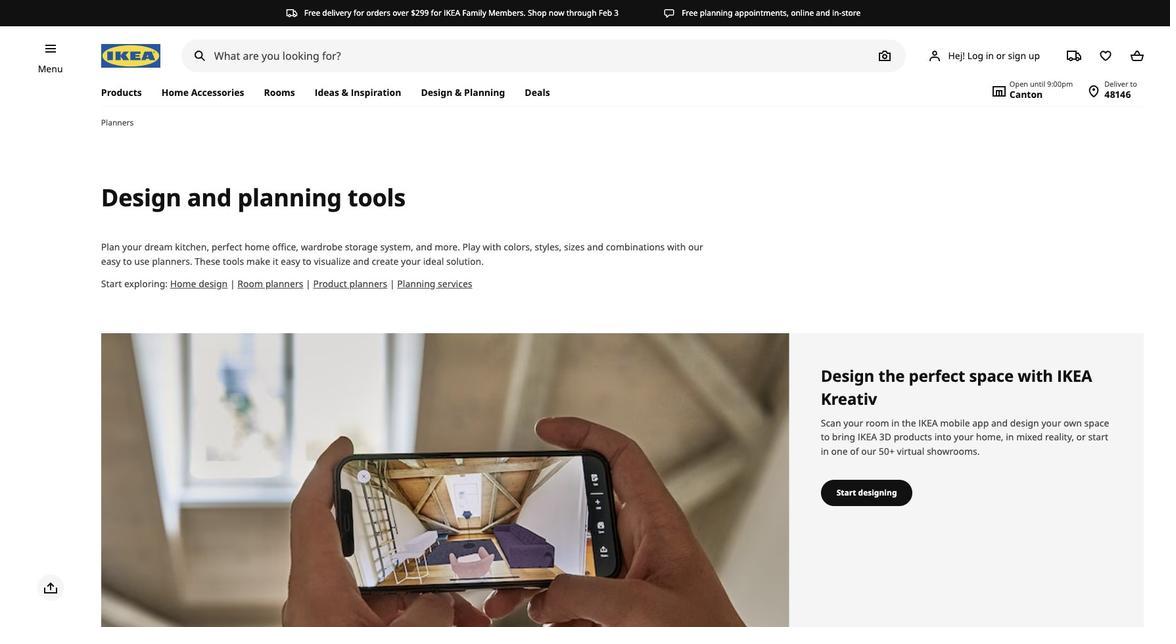 Task type: locate. For each thing, give the bounding box(es) containing it.
0 horizontal spatial &
[[342, 86, 349, 99]]

ikea
[[444, 7, 461, 18], [1058, 365, 1093, 387], [919, 417, 938, 429], [858, 431, 878, 444]]

to right deliver
[[1131, 79, 1138, 89]]

to down scan
[[821, 431, 830, 444]]

| left room
[[230, 278, 235, 290]]

members.
[[489, 7, 526, 18]]

own
[[1064, 417, 1083, 429]]

and up "ideal"
[[416, 241, 433, 253]]

0 horizontal spatial free
[[304, 7, 320, 18]]

to
[[1131, 79, 1138, 89], [123, 255, 132, 268], [303, 255, 312, 268], [821, 431, 830, 444]]

2 horizontal spatial design
[[821, 365, 875, 387]]

home
[[162, 86, 189, 99], [170, 278, 196, 290]]

room
[[238, 278, 263, 290]]

1 vertical spatial the
[[902, 417, 917, 429]]

scan
[[821, 417, 842, 429]]

2 horizontal spatial with
[[1018, 365, 1054, 387]]

with up mixed
[[1018, 365, 1054, 387]]

1 horizontal spatial our
[[862, 446, 877, 458]]

design for design & planning
[[421, 86, 453, 99]]

design up mixed
[[1011, 417, 1040, 429]]

and right "sizes"
[[587, 241, 604, 253]]

0 vertical spatial tools
[[348, 182, 406, 214]]

design
[[421, 86, 453, 99], [101, 182, 181, 214], [821, 365, 875, 387]]

design right inspiration
[[421, 86, 453, 99]]

office,
[[272, 241, 299, 253]]

a person holding a smartphone which shows an empty room furnished with ikea products in augmented reality. image
[[101, 333, 790, 627]]

design
[[199, 278, 228, 290], [1011, 417, 1040, 429]]

3d
[[880, 431, 892, 444]]

0 horizontal spatial or
[[997, 49, 1006, 62]]

deliver to 48146
[[1105, 79, 1138, 101]]

the up room
[[879, 365, 905, 387]]

mobile
[[941, 417, 971, 429]]

0 vertical spatial home
[[162, 86, 189, 99]]

1 horizontal spatial space
[[1085, 417, 1110, 429]]

0 horizontal spatial start
[[101, 278, 122, 290]]

1 vertical spatial space
[[1085, 417, 1110, 429]]

tools left make
[[223, 255, 244, 268]]

perfect up mobile
[[909, 365, 966, 387]]

|
[[230, 278, 235, 290], [306, 278, 311, 290], [390, 278, 395, 290]]

scan your room in the ikea mobile app and design your own space to bring ikea 3d products into your home, in mixed reality, or start in one of our 50+ virtual showrooms.
[[821, 417, 1110, 458]]

space up app
[[970, 365, 1014, 387]]

design and planning tools
[[101, 182, 406, 214]]

3
[[614, 7, 619, 18]]

perfect up these
[[212, 241, 242, 253]]

0 vertical spatial the
[[879, 365, 905, 387]]

tools
[[348, 182, 406, 214], [223, 255, 244, 268]]

1 vertical spatial tools
[[223, 255, 244, 268]]

products
[[894, 431, 933, 444]]

the
[[879, 365, 905, 387], [902, 417, 917, 429]]

1 horizontal spatial planning
[[700, 7, 733, 18]]

1 horizontal spatial perfect
[[909, 365, 966, 387]]

planning left deals
[[464, 86, 505, 99]]

design inside the design the perfect space with ikea kreativ
[[821, 365, 875, 387]]

0 horizontal spatial space
[[970, 365, 1014, 387]]

ikea logotype, go to start page image
[[101, 44, 160, 68]]

in-
[[833, 7, 842, 18]]

$299
[[411, 7, 429, 18]]

0 horizontal spatial planning
[[397, 278, 436, 290]]

for left the orders
[[354, 7, 364, 18]]

home accessories link
[[152, 79, 254, 107]]

your up "reality,"
[[1042, 417, 1062, 429]]

for right $299
[[431, 7, 442, 18]]

1 horizontal spatial |
[[306, 278, 311, 290]]

space up start
[[1085, 417, 1110, 429]]

1 | from the left
[[230, 278, 235, 290]]

start left exploring:
[[101, 278, 122, 290]]

start for start designing
[[837, 488, 857, 499]]

design up "kreativ"
[[821, 365, 875, 387]]

2 free from the left
[[682, 7, 698, 18]]

planning
[[464, 86, 505, 99], [397, 278, 436, 290]]

0 horizontal spatial perfect
[[212, 241, 242, 253]]

our right combinations
[[689, 241, 704, 253]]

our right of
[[862, 446, 877, 458]]

2 | from the left
[[306, 278, 311, 290]]

0 vertical spatial start
[[101, 278, 122, 290]]

products link
[[101, 79, 152, 107]]

design & planning link
[[411, 79, 515, 107]]

planners.
[[152, 255, 192, 268]]

1 vertical spatial our
[[862, 446, 877, 458]]

50+
[[879, 446, 895, 458]]

None search field
[[181, 39, 907, 72]]

and left in-
[[816, 7, 831, 18]]

space inside the design the perfect space with ikea kreativ
[[970, 365, 1014, 387]]

open until 9:00pm canton
[[1010, 79, 1074, 101]]

start
[[101, 278, 122, 290], [837, 488, 857, 499]]

planners down create
[[350, 278, 388, 290]]

deals
[[525, 86, 550, 99]]

ideas & inspiration link
[[305, 79, 411, 107]]

kreativ
[[821, 388, 878, 410]]

visualize
[[314, 255, 351, 268]]

easy
[[101, 255, 121, 268], [281, 255, 300, 268]]

over
[[393, 7, 409, 18]]

1 vertical spatial perfect
[[909, 365, 966, 387]]

home design link
[[170, 278, 228, 290]]

your
[[122, 241, 142, 253], [401, 255, 421, 268], [844, 417, 864, 429], [1042, 417, 1062, 429], [954, 431, 974, 444]]

start left designing
[[837, 488, 857, 499]]

0 vertical spatial space
[[970, 365, 1014, 387]]

0 horizontal spatial planners
[[265, 278, 303, 290]]

with right combinations
[[668, 241, 686, 253]]

in left mixed
[[1006, 431, 1015, 444]]

or down own
[[1077, 431, 1086, 444]]

2 for from the left
[[431, 7, 442, 18]]

1 horizontal spatial or
[[1077, 431, 1086, 444]]

home accessories
[[162, 86, 244, 99]]

1 horizontal spatial with
[[668, 241, 686, 253]]

home down planners.
[[170, 278, 196, 290]]

and up home,
[[992, 417, 1008, 429]]

your up the use
[[122, 241, 142, 253]]

your down system,
[[401, 255, 421, 268]]

0 horizontal spatial design
[[199, 278, 228, 290]]

1 planners from the left
[[265, 278, 303, 290]]

1 & from the left
[[342, 86, 349, 99]]

rooms link
[[254, 79, 305, 107]]

0 horizontal spatial tools
[[223, 255, 244, 268]]

Search by product text field
[[181, 39, 907, 72]]

planning services link
[[397, 278, 473, 290]]

| left product
[[306, 278, 311, 290]]

0 horizontal spatial for
[[354, 7, 364, 18]]

design down these
[[199, 278, 228, 290]]

0 horizontal spatial |
[[230, 278, 235, 290]]

easy down the plan
[[101, 255, 121, 268]]

0 vertical spatial our
[[689, 241, 704, 253]]

deals link
[[515, 79, 560, 107]]

0 horizontal spatial with
[[483, 241, 502, 253]]

2 horizontal spatial |
[[390, 278, 395, 290]]

& for ideas
[[342, 86, 349, 99]]

planning left appointments,
[[700, 7, 733, 18]]

through
[[567, 7, 597, 18]]

1 vertical spatial planning
[[238, 182, 342, 214]]

1 horizontal spatial planning
[[464, 86, 505, 99]]

planners
[[101, 117, 134, 128]]

home left the accessories at the top of page
[[162, 86, 189, 99]]

1 horizontal spatial free
[[682, 7, 698, 18]]

1 easy from the left
[[101, 255, 121, 268]]

9:00pm
[[1048, 79, 1074, 89]]

0 horizontal spatial design
[[101, 182, 181, 214]]

ikea down room
[[858, 431, 878, 444]]

until
[[1031, 79, 1046, 89]]

tools up storage
[[348, 182, 406, 214]]

and
[[816, 7, 831, 18], [187, 182, 232, 214], [416, 241, 433, 253], [587, 241, 604, 253], [353, 255, 370, 268], [992, 417, 1008, 429]]

planning down "ideal"
[[397, 278, 436, 290]]

planning up office,
[[238, 182, 342, 214]]

with right play
[[483, 241, 502, 253]]

start inside start designing button
[[837, 488, 857, 499]]

1 vertical spatial or
[[1077, 431, 1086, 444]]

0 vertical spatial planning
[[700, 7, 733, 18]]

0 horizontal spatial our
[[689, 241, 704, 253]]

and inside scan your room in the ikea mobile app and design your own space to bring ikea 3d products into your home, in mixed reality, or start in one of our 50+ virtual showrooms.
[[992, 417, 1008, 429]]

to inside deliver to 48146
[[1131, 79, 1138, 89]]

&
[[342, 86, 349, 99], [455, 86, 462, 99]]

1 for from the left
[[354, 7, 364, 18]]

ikea up own
[[1058, 365, 1093, 387]]

feb
[[599, 7, 612, 18]]

planning
[[700, 7, 733, 18], [238, 182, 342, 214]]

planners down it
[[265, 278, 303, 290]]

2 vertical spatial design
[[821, 365, 875, 387]]

1 horizontal spatial easy
[[281, 255, 300, 268]]

styles,
[[535, 241, 562, 253]]

the up products on the right bottom of page
[[902, 417, 917, 429]]

design up dream on the top left of page
[[101, 182, 181, 214]]

store
[[842, 7, 861, 18]]

perfect
[[212, 241, 242, 253], [909, 365, 966, 387]]

easy right it
[[281, 255, 300, 268]]

sizes
[[564, 241, 585, 253]]

1 horizontal spatial design
[[421, 86, 453, 99]]

1 free from the left
[[304, 7, 320, 18]]

free for free delivery for orders over $299 for ikea family members. shop now through feb 3
[[304, 7, 320, 18]]

| down create
[[390, 278, 395, 290]]

design & planning
[[421, 86, 505, 99]]

product planners link
[[313, 278, 388, 290]]

2 & from the left
[[455, 86, 462, 99]]

1 horizontal spatial for
[[431, 7, 442, 18]]

free delivery for orders over $299 for ikea family members. shop now through feb 3 link
[[286, 7, 619, 19]]

design inside design & planning link
[[421, 86, 453, 99]]

0 vertical spatial or
[[997, 49, 1006, 62]]

free planning appointments, online and in-store
[[682, 7, 861, 18]]

space
[[970, 365, 1014, 387], [1085, 417, 1110, 429]]

0 vertical spatial design
[[421, 86, 453, 99]]

1 horizontal spatial start
[[837, 488, 857, 499]]

planners
[[265, 278, 303, 290], [350, 278, 388, 290]]

create
[[372, 255, 399, 268]]

ikea up into
[[919, 417, 938, 429]]

in right log
[[986, 49, 994, 62]]

1 vertical spatial start
[[837, 488, 857, 499]]

wardrobe
[[301, 241, 343, 253]]

0 vertical spatial perfect
[[212, 241, 242, 253]]

in
[[986, 49, 994, 62], [892, 417, 900, 429], [1006, 431, 1015, 444], [821, 446, 829, 458]]

1 horizontal spatial planners
[[350, 278, 388, 290]]

1 horizontal spatial design
[[1011, 417, 1040, 429]]

1 vertical spatial design
[[101, 182, 181, 214]]

1 horizontal spatial &
[[455, 86, 462, 99]]

solution.
[[447, 255, 484, 268]]

0 horizontal spatial easy
[[101, 255, 121, 268]]

mixed
[[1017, 431, 1043, 444]]

hej!
[[949, 49, 966, 62]]

or left sign
[[997, 49, 1006, 62]]

1 vertical spatial design
[[1011, 417, 1040, 429]]



Task type: vqa. For each thing, say whether or not it's contained in the screenshot.
right NC
no



Task type: describe. For each thing, give the bounding box(es) containing it.
planning inside free planning appointments, online and in-store link
[[700, 7, 733, 18]]

plan
[[101, 241, 120, 253]]

48146
[[1105, 88, 1132, 101]]

in left one
[[821, 446, 829, 458]]

our inside the plan your dream kitchen, perfect home office, wardrobe storage system, and more. play with colors, styles, sizes and combinations with our easy to use planners. these tools make it easy to visualize and create your ideal solution.
[[689, 241, 704, 253]]

open
[[1010, 79, 1029, 89]]

play
[[463, 241, 481, 253]]

accessories
[[191, 86, 244, 99]]

bring
[[833, 431, 856, 444]]

more.
[[435, 241, 460, 253]]

or inside scan your room in the ikea mobile app and design your own space to bring ikea 3d products into your home, in mixed reality, or start in one of our 50+ virtual showrooms.
[[1077, 431, 1086, 444]]

the inside the design the perfect space with ikea kreativ
[[879, 365, 905, 387]]

design for design and planning tools
[[101, 182, 181, 214]]

ideas & inspiration
[[315, 86, 401, 99]]

sign
[[1009, 49, 1027, 62]]

designing
[[859, 488, 897, 499]]

showrooms.
[[927, 446, 980, 458]]

ideal
[[423, 255, 444, 268]]

orders
[[366, 7, 391, 18]]

room planners link
[[238, 278, 303, 290]]

in right room
[[892, 417, 900, 429]]

reality,
[[1046, 431, 1075, 444]]

into
[[935, 431, 952, 444]]

system,
[[380, 241, 414, 253]]

products
[[101, 86, 142, 99]]

inspiration
[[351, 86, 401, 99]]

design the perfect space with ikea kreativ
[[821, 365, 1093, 410]]

free delivery for orders over $299 for ikea family members. shop now through feb 3
[[304, 7, 619, 18]]

hej! log in or sign up
[[949, 49, 1041, 62]]

start for start exploring: home design | room planners | product planners | planning services
[[101, 278, 122, 290]]

delivery
[[323, 7, 352, 18]]

and down storage
[[353, 255, 370, 268]]

combinations
[[606, 241, 665, 253]]

your up bring
[[844, 417, 864, 429]]

and up kitchen,
[[187, 182, 232, 214]]

ikea inside the design the perfect space with ikea kreativ
[[1058, 365, 1093, 387]]

dream
[[145, 241, 173, 253]]

home,
[[977, 431, 1004, 444]]

0 vertical spatial design
[[199, 278, 228, 290]]

design inside scan your room in the ikea mobile app and design your own space to bring ikea 3d products into your home, in mixed reality, or start in one of our 50+ virtual showrooms.
[[1011, 417, 1040, 429]]

0 horizontal spatial planning
[[238, 182, 342, 214]]

to inside scan your room in the ikea mobile app and design your own space to bring ikea 3d products into your home, in mixed reality, or start in one of our 50+ virtual showrooms.
[[821, 431, 830, 444]]

canton
[[1010, 88, 1043, 101]]

it
[[273, 255, 279, 268]]

1 vertical spatial home
[[170, 278, 196, 290]]

up
[[1029, 49, 1041, 62]]

menu button
[[38, 62, 63, 76]]

to down the wardrobe
[[303, 255, 312, 268]]

home
[[245, 241, 270, 253]]

our inside scan your room in the ikea mobile app and design your own space to bring ikea 3d products into your home, in mixed reality, or start in one of our 50+ virtual showrooms.
[[862, 446, 877, 458]]

home inside home accessories link
[[162, 86, 189, 99]]

family
[[463, 7, 487, 18]]

make
[[247, 255, 270, 268]]

colors,
[[504, 241, 533, 253]]

shop
[[528, 7, 547, 18]]

these
[[195, 255, 220, 268]]

app
[[973, 417, 989, 429]]

ideas
[[315, 86, 339, 99]]

tools inside the plan your dream kitchen, perfect home office, wardrobe storage system, and more. play with colors, styles, sizes and combinations with our easy to use planners. these tools make it easy to visualize and create your ideal solution.
[[223, 255, 244, 268]]

storage
[[345, 241, 378, 253]]

to left the use
[[123, 255, 132, 268]]

of
[[851, 446, 859, 458]]

perfect inside the plan your dream kitchen, perfect home office, wardrobe storage system, and more. play with colors, styles, sizes and combinations with our easy to use planners. these tools make it easy to visualize and create your ideal solution.
[[212, 241, 242, 253]]

hej! log in or sign up link
[[912, 43, 1056, 69]]

room
[[866, 417, 890, 429]]

now
[[549, 7, 565, 18]]

exploring:
[[124, 278, 168, 290]]

use
[[134, 255, 150, 268]]

menu
[[38, 62, 63, 75]]

space inside scan your room in the ikea mobile app and design your own space to bring ikea 3d products into your home, in mixed reality, or start in one of our 50+ virtual showrooms.
[[1085, 417, 1110, 429]]

perfect inside the design the perfect space with ikea kreativ
[[909, 365, 966, 387]]

1 vertical spatial planning
[[397, 278, 436, 290]]

0 vertical spatial planning
[[464, 86, 505, 99]]

your down mobile
[[954, 431, 974, 444]]

free for free planning appointments, online and in-store
[[682, 7, 698, 18]]

1 horizontal spatial tools
[[348, 182, 406, 214]]

rooms
[[264, 86, 295, 99]]

deliver
[[1105, 79, 1129, 89]]

with inside the design the perfect space with ikea kreativ
[[1018, 365, 1054, 387]]

ikea left family
[[444, 7, 461, 18]]

3 | from the left
[[390, 278, 395, 290]]

start exploring: home design | room planners | product planners | planning services
[[101, 278, 473, 290]]

start designing
[[837, 488, 897, 499]]

design for design the perfect space with ikea kreativ
[[821, 365, 875, 387]]

plan your dream kitchen, perfect home office, wardrobe storage system, and more. play with colors, styles, sizes and combinations with our easy to use planners. these tools make it easy to visualize and create your ideal solution.
[[101, 241, 704, 268]]

start
[[1089, 431, 1109, 444]]

free planning appointments, online and in-store link
[[664, 7, 861, 19]]

log
[[968, 49, 984, 62]]

virtual
[[898, 446, 925, 458]]

appointments,
[[735, 7, 789, 18]]

2 easy from the left
[[281, 255, 300, 268]]

services
[[438, 278, 473, 290]]

one
[[832, 446, 848, 458]]

product
[[313, 278, 347, 290]]

the inside scan your room in the ikea mobile app and design your own space to bring ikea 3d products into your home, in mixed reality, or start in one of our 50+ virtual showrooms.
[[902, 417, 917, 429]]

online
[[791, 7, 814, 18]]

2 planners from the left
[[350, 278, 388, 290]]

& for design
[[455, 86, 462, 99]]



